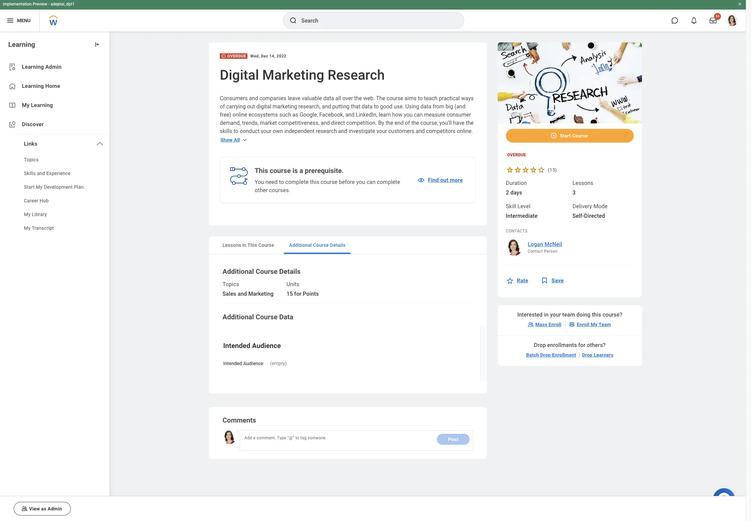 Task type: vqa. For each thing, say whether or not it's contained in the screenshot.
Comments
yes



Task type: locate. For each thing, give the bounding box(es) containing it.
this up enroll my team
[[592, 312, 601, 318]]

star image
[[506, 277, 514, 285]]

0 horizontal spatial data
[[323, 95, 334, 102]]

course inside lessons in this course button
[[258, 242, 274, 248]]

for left others?
[[578, 342, 586, 349]]

learning
[[8, 40, 35, 49], [22, 64, 44, 70], [22, 83, 44, 89], [31, 102, 53, 108]]

skills and experience
[[24, 171, 71, 176]]

and inside topics sales and marketing
[[238, 291, 247, 297]]

of up free)
[[220, 103, 225, 110]]

33
[[716, 14, 720, 18]]

data down teach
[[421, 103, 431, 110]]

0 horizontal spatial can
[[367, 179, 376, 185]]

to inside you need to complete this course before you can complete other courses.
[[279, 179, 284, 185]]

15 for for
[[287, 291, 293, 297]]

home
[[45, 83, 60, 89]]

0 horizontal spatial enroll
[[549, 322, 561, 327]]

my learning
[[22, 102, 53, 108]]

view as admin button
[[14, 502, 71, 516]]

1 vertical spatial overdue
[[507, 153, 526, 157]]

0 vertical spatial admin
[[45, 64, 62, 70]]

start down skills
[[24, 184, 35, 190]]

my left library
[[24, 212, 31, 217]]

and down direct
[[338, 128, 347, 134]]

0 horizontal spatial 15
[[287, 291, 293, 297]]

notifications large image
[[691, 17, 697, 24]]

2 horizontal spatial your
[[550, 312, 561, 318]]

lessons inside lessons in this course button
[[223, 242, 241, 248]]

enroll inside enroll my team link
[[577, 322, 590, 327]]

and up digital
[[249, 95, 258, 102]]

1 horizontal spatial lessons
[[573, 180, 593, 186]]

learning up my learning
[[22, 83, 44, 89]]

enroll my team
[[577, 322, 611, 327]]

contacts
[[506, 229, 528, 234]]

delivery mode self-directed
[[573, 203, 608, 219]]

my left team
[[591, 322, 598, 327]]

drop down others?
[[582, 352, 593, 358]]

your inside course details element
[[550, 312, 561, 318]]

consumers and companies leave valuable data all over the web. the course aims to teach practical ways of carrying out digital marketing research, and putting that data to good use. using data from big (and free) online ecosystems such as google, facebook, and linkedin, learn how you can measure consumer demand, trends, market competitiveness, and direct competition. by the end of the course, you'll have the skills to conduct your own independent research and investigate your customers and competitors online.
[[220, 95, 474, 134]]

1 vertical spatial as
[[41, 506, 46, 511]]

0 vertical spatial as
[[292, 111, 298, 118]]

1 vertical spatial admin
[[48, 506, 62, 511]]

1 horizontal spatial of
[[405, 120, 410, 126]]

how
[[392, 111, 403, 118]]

0 horizontal spatial in
[[242, 242, 246, 248]]

1 vertical spatial can
[[367, 179, 376, 185]]

0 vertical spatial out
[[247, 103, 255, 110]]

1 star image from the left
[[506, 166, 514, 174]]

1 enroll from the left
[[549, 322, 561, 327]]

visible image
[[417, 176, 425, 184]]

1 list from the top
[[0, 57, 109, 236]]

sales
[[223, 291, 236, 297]]

this
[[255, 167, 268, 175], [248, 242, 257, 248]]

0 vertical spatial lessons
[[573, 180, 593, 186]]

your down by
[[377, 128, 387, 134]]

admin up home
[[45, 64, 62, 70]]

1 horizontal spatial course
[[321, 179, 338, 185]]

0 horizontal spatial overdue
[[227, 54, 246, 58]]

self-
[[573, 213, 584, 219]]

links button
[[0, 134, 109, 154]]

and right skills
[[37, 171, 45, 176]]

0 vertical spatial course
[[387, 95, 403, 102]]

start inside button
[[560, 133, 571, 139]]

course inside you need to complete this course before you can complete other courses.
[[321, 179, 338, 185]]

complete down is
[[285, 179, 309, 185]]

1 vertical spatial this
[[592, 312, 601, 318]]

course up use.
[[387, 95, 403, 102]]

1 horizontal spatial details
[[330, 242, 345, 248]]

ecosystems
[[249, 111, 278, 118]]

learning right report parameter icon
[[22, 64, 44, 70]]

2 star image from the left
[[514, 166, 522, 174]]

batch drop enrollment link
[[524, 350, 579, 360]]

learning down learning home
[[31, 102, 53, 108]]

1 horizontal spatial for
[[578, 342, 586, 349]]

topics up sales
[[223, 281, 239, 288]]

1 vertical spatial this
[[248, 242, 257, 248]]

play circle image
[[550, 132, 557, 139]]

my right "book open" icon
[[22, 102, 30, 108]]

out left digital
[[247, 103, 255, 110]]

1 vertical spatial out
[[440, 177, 448, 183]]

and down course,
[[416, 128, 425, 134]]

workday assistant region
[[713, 486, 738, 510]]

save
[[552, 277, 564, 284]]

start right play circle image
[[560, 133, 571, 139]]

report parameter image
[[8, 63, 16, 71]]

start for start my development plan
[[24, 184, 35, 190]]

0 vertical spatial can
[[414, 111, 423, 118]]

0 vertical spatial in
[[242, 242, 246, 248]]

topics up skills
[[24, 157, 39, 162]]

15 inside 'units 15 for points'
[[287, 291, 293, 297]]

my left transcript
[[24, 225, 31, 231]]

start inside list
[[24, 184, 35, 190]]

points
[[303, 291, 319, 297]]

learning for learning home
[[22, 83, 44, 89]]

1 horizontal spatial this
[[592, 312, 601, 318]]

skills
[[220, 128, 232, 134]]

this course is a prerequisite.
[[255, 167, 344, 175]]

2 complete from the left
[[377, 179, 400, 185]]

my for my transcript
[[24, 225, 31, 231]]

out inside consumers and companies leave valuable data all over the web. the course aims to teach practical ways of carrying out digital marketing research, and putting that data to good use. using data from big (and free) online ecosystems such as google, facebook, and linkedin, learn how you can measure consumer demand, trends, market competitiveness, and direct competition. by the end of the course, you'll have the skills to conduct your own independent research and investigate your customers and competitors online.
[[247, 103, 255, 110]]

-
[[48, 2, 50, 6]]

transformation import image
[[94, 41, 101, 48]]

0 vertical spatial topics
[[24, 157, 39, 162]]

0 vertical spatial this
[[310, 179, 319, 185]]

prerequisite.
[[305, 167, 344, 175]]

list
[[0, 57, 109, 236], [0, 154, 109, 236]]

can right before
[[367, 179, 376, 185]]

can
[[414, 111, 423, 118], [367, 179, 376, 185]]

in inside button
[[242, 242, 246, 248]]

15 for )
[[550, 167, 555, 173]]

this down the prerequisite.
[[310, 179, 319, 185]]

the up online.
[[466, 120, 474, 126]]

admin right view
[[48, 506, 62, 511]]

for down units
[[294, 291, 301, 297]]

marketing
[[262, 67, 324, 83], [248, 291, 274, 297]]

drop inside batch drop enrollment "link"
[[540, 352, 551, 358]]

you right before
[[356, 179, 365, 185]]

for inside course details element
[[578, 342, 586, 349]]

inbox large image
[[710, 17, 717, 24]]

overdue up duration
[[507, 153, 526, 157]]

market
[[260, 120, 277, 126]]

1 horizontal spatial can
[[414, 111, 423, 118]]

topics
[[24, 157, 39, 162], [223, 281, 239, 288]]

to right aims
[[418, 95, 423, 102]]

logan
[[528, 241, 543, 248]]

1 horizontal spatial your
[[377, 128, 387, 134]]

drop enrollments for others?
[[534, 342, 606, 349]]

lessons for in
[[223, 242, 241, 248]]

data up linkedin,
[[362, 103, 373, 110]]

2 horizontal spatial data
[[421, 103, 431, 110]]

duration 2 days
[[506, 180, 527, 196]]

tab list containing lessons in this course
[[209, 236, 487, 254]]

1 vertical spatial start
[[24, 184, 35, 190]]

overdue right exclamation circle "image"
[[227, 54, 246, 58]]

0 vertical spatial this
[[255, 167, 268, 175]]

1 horizontal spatial complete
[[377, 179, 400, 185]]

lessons for 3
[[573, 180, 593, 186]]

this inside course details element
[[592, 312, 601, 318]]

can down the using
[[414, 111, 423, 118]]

0 horizontal spatial for
[[294, 291, 301, 297]]

and up facebook,
[[322, 103, 331, 110]]

1 horizontal spatial as
[[292, 111, 298, 118]]

learning down menu "dropdown button"
[[8, 40, 35, 49]]

of right end
[[405, 120, 410, 126]]

1 horizontal spatial 15
[[550, 167, 555, 173]]

chevron down small image
[[241, 136, 248, 143]]

own
[[273, 128, 283, 134]]

your down market
[[261, 128, 271, 134]]

as inside consumers and companies leave valuable data all over the web. the course aims to teach practical ways of carrying out digital marketing research, and putting that data to good use. using data from big (and free) online ecosystems such as google, facebook, and linkedin, learn how you can measure consumer demand, trends, market competitiveness, and direct competition. by the end of the course, you'll have the skills to conduct your own independent research and investigate your customers and competitors online.
[[292, 111, 298, 118]]

2
[[506, 190, 509, 196]]

days
[[511, 190, 522, 196]]

and up research
[[321, 120, 330, 126]]

my transcript
[[24, 225, 54, 231]]

0 vertical spatial you
[[404, 111, 413, 118]]

drop up "batch"
[[534, 342, 546, 349]]

is
[[292, 167, 298, 175]]

0 vertical spatial details
[[330, 242, 345, 248]]

1 vertical spatial details
[[279, 267, 301, 276]]

in inside course details element
[[544, 312, 549, 318]]

for for 15
[[294, 291, 301, 297]]

marketing up the additional course data
[[248, 291, 274, 297]]

all
[[336, 95, 341, 102]]

0 vertical spatial start
[[560, 133, 571, 139]]

as right view
[[41, 506, 46, 511]]

1 horizontal spatial enroll
[[577, 322, 590, 327]]

0 horizontal spatial this
[[310, 179, 319, 185]]

using
[[405, 103, 419, 110]]

digital marketing research
[[220, 67, 385, 83]]

to up all
[[234, 128, 238, 134]]

1 horizontal spatial out
[[440, 177, 448, 183]]

enroll down doing
[[577, 322, 590, 327]]

exclamation circle image
[[221, 54, 226, 58]]

1 vertical spatial 15
[[287, 291, 293, 297]]

marketing down 2022
[[262, 67, 324, 83]]

complete left visible image
[[377, 179, 400, 185]]

1 vertical spatial of
[[405, 120, 410, 126]]

my for my learning
[[22, 102, 30, 108]]

1 vertical spatial lessons
[[223, 242, 241, 248]]

1 horizontal spatial start
[[560, 133, 571, 139]]

start for start course
[[560, 133, 571, 139]]

online.
[[457, 128, 473, 134]]

overdue
[[227, 54, 246, 58], [507, 153, 526, 157]]

1 horizontal spatial in
[[544, 312, 549, 318]]

start my development plan
[[24, 184, 84, 190]]

this inside button
[[248, 242, 257, 248]]

as up competitiveness,
[[292, 111, 298, 118]]

the right by
[[386, 120, 393, 126]]

1 vertical spatial marketing
[[248, 291, 274, 297]]

the left course,
[[411, 120, 419, 126]]

1 vertical spatial topics
[[223, 281, 239, 288]]

enroll
[[549, 322, 561, 327], [577, 322, 590, 327]]

admin inside learning admin link
[[45, 64, 62, 70]]

learning admin
[[22, 64, 62, 70]]

mode
[[594, 203, 608, 210]]

enroll right mass
[[549, 322, 561, 327]]

1 vertical spatial in
[[544, 312, 549, 318]]

learn
[[379, 111, 391, 118]]

course down the prerequisite.
[[321, 179, 338, 185]]

2 enroll from the left
[[577, 322, 590, 327]]

0 vertical spatial 15
[[550, 167, 555, 173]]

learning admin link
[[0, 57, 109, 77]]

details inside button
[[330, 242, 345, 248]]

in for your
[[544, 312, 549, 318]]

adeptai_dpt1
[[51, 2, 74, 6]]

implementation
[[3, 2, 32, 6]]

4 star image from the left
[[530, 166, 537, 174]]

topics inside list
[[24, 157, 39, 162]]

directed
[[584, 213, 605, 219]]

0 horizontal spatial course
[[270, 167, 291, 175]]

5 star image from the left
[[537, 166, 545, 174]]

home image
[[8, 82, 16, 90]]

you down the using
[[404, 111, 413, 118]]

1 horizontal spatial you
[[404, 111, 413, 118]]

0 vertical spatial additional
[[289, 242, 312, 248]]

1 vertical spatial you
[[356, 179, 365, 185]]

2 vertical spatial additional
[[223, 313, 254, 321]]

0 vertical spatial additional course details
[[289, 242, 345, 248]]

drop for drop learners
[[582, 352, 593, 358]]

consumers
[[220, 95, 248, 102]]

for inside 'units 15 for points'
[[294, 291, 301, 297]]

2 list from the top
[[0, 154, 109, 236]]

0 horizontal spatial out
[[247, 103, 255, 110]]

drop right "batch"
[[540, 352, 551, 358]]

course inside start course button
[[572, 133, 588, 139]]

1 horizontal spatial topics
[[223, 281, 239, 288]]

0 horizontal spatial details
[[279, 267, 301, 276]]

topics inside topics sales and marketing
[[223, 281, 239, 288]]

research,
[[298, 103, 321, 110]]

learning home
[[22, 83, 60, 89]]

0 horizontal spatial complete
[[285, 179, 309, 185]]

to up courses.
[[279, 179, 284, 185]]

customers
[[388, 128, 414, 134]]

learning for learning admin
[[22, 64, 44, 70]]

search image
[[289, 16, 297, 25]]

measure
[[424, 111, 445, 118]]

15 down units
[[287, 291, 293, 297]]

you
[[404, 111, 413, 118], [356, 179, 365, 185]]

this inside you need to complete this course before you can complete other courses.
[[310, 179, 319, 185]]

and right sales
[[238, 291, 247, 297]]

carrying
[[226, 103, 246, 110]]

duration
[[506, 180, 527, 186]]

skill level intermediate
[[506, 203, 538, 219]]

1 horizontal spatial overdue
[[507, 153, 526, 157]]

0 horizontal spatial you
[[356, 179, 365, 185]]

15 down play circle image
[[550, 167, 555, 173]]

(and
[[455, 103, 465, 110]]

tab list
[[209, 236, 487, 254]]

2 vertical spatial course
[[321, 179, 338, 185]]

star image
[[506, 166, 514, 174], [514, 166, 522, 174], [522, 166, 530, 174], [530, 166, 537, 174], [537, 166, 545, 174]]

0 horizontal spatial lessons
[[223, 242, 241, 248]]

contact
[[528, 249, 543, 254]]

your up the mass enroll
[[550, 312, 561, 318]]

out right find
[[440, 177, 448, 183]]

team
[[562, 312, 575, 318]]

0 horizontal spatial topics
[[24, 157, 39, 162]]

digital
[[256, 103, 271, 110]]

2 horizontal spatial course
[[387, 95, 403, 102]]

0 horizontal spatial as
[[41, 506, 46, 511]]

0 vertical spatial for
[[294, 291, 301, 297]]

3 star image from the left
[[522, 166, 530, 174]]

0 horizontal spatial start
[[24, 184, 35, 190]]

media classroom image
[[21, 505, 28, 512]]

1 vertical spatial additional
[[223, 267, 254, 276]]

development
[[44, 184, 73, 190]]

1 vertical spatial for
[[578, 342, 586, 349]]

15 inside course details element
[[550, 167, 555, 173]]

start
[[560, 133, 571, 139], [24, 184, 35, 190]]

course up 'need'
[[270, 167, 291, 175]]

book open image
[[8, 101, 16, 109]]

drop inside "drop learners" link
[[582, 352, 593, 358]]

find
[[428, 177, 439, 183]]

lessons inside course details element
[[573, 180, 593, 186]]

0 vertical spatial of
[[220, 103, 225, 110]]

competition.
[[346, 120, 377, 126]]

skills
[[24, 171, 36, 176]]

for
[[294, 291, 301, 297], [578, 342, 586, 349]]

use.
[[394, 103, 404, 110]]

data left all
[[323, 95, 334, 102]]

rate button
[[506, 273, 532, 289]]



Task type: describe. For each thing, give the bounding box(es) containing it.
1 horizontal spatial data
[[362, 103, 373, 110]]

my up career hub
[[36, 184, 43, 190]]

find out more
[[428, 177, 463, 183]]

my inside course details element
[[591, 322, 598, 327]]

before
[[339, 179, 355, 185]]

course,
[[420, 120, 438, 126]]

learning for learning
[[8, 40, 35, 49]]

media classroom image
[[527, 321, 534, 328]]

lessons in this course button
[[217, 236, 280, 254]]

0 horizontal spatial of
[[220, 103, 225, 110]]

other
[[255, 187, 268, 194]]

preview
[[33, 2, 47, 6]]

drop learners
[[582, 352, 613, 358]]

course inside consumers and companies leave valuable data all over the web. the course aims to teach practical ways of carrying out digital marketing research, and putting that data to good use. using data from big (and free) online ecosystems such as google, facebook, and linkedin, learn how you can measure consumer demand, trends, market competitiveness, and direct competition. by the end of the course, you'll have the skills to conduct your own independent research and investigate your customers and competitors online.
[[387, 95, 403, 102]]

free)
[[220, 111, 231, 118]]

find out more button
[[417, 172, 467, 188]]

that
[[351, 103, 360, 110]]

can inside consumers and companies leave valuable data all over the web. the course aims to teach practical ways of carrying out digital marketing research, and putting that data to good use. using data from big (and free) online ecosystems such as google, facebook, and linkedin, learn how you can measure consumer demand, trends, market competitiveness, and direct competition. by the end of the course, you'll have the skills to conduct your own independent research and investigate your customers and competitors online.
[[414, 111, 423, 118]]

links
[[24, 141, 37, 147]]

0 vertical spatial overdue
[[227, 54, 246, 58]]

need
[[266, 179, 278, 185]]

discover
[[22, 121, 44, 128]]

a
[[300, 167, 303, 175]]

and inside list
[[37, 171, 45, 176]]

additional inside the additional course details button
[[289, 242, 312, 248]]

online
[[233, 111, 247, 118]]

level
[[518, 203, 531, 210]]

you inside you need to complete this course before you can complete other courses.
[[356, 179, 365, 185]]

delivery
[[573, 203, 592, 210]]

menu button
[[0, 10, 39, 31]]

profile logan mcneil image
[[727, 15, 738, 27]]

course details element
[[498, 42, 642, 374]]

Search Workday  search field
[[301, 13, 450, 28]]

practical
[[439, 95, 460, 102]]

library
[[32, 212, 47, 217]]

admin inside view as admin button
[[48, 506, 62, 511]]

hub
[[40, 198, 49, 203]]

drop for drop enrollments for others?
[[534, 342, 546, 349]]

research
[[328, 67, 385, 83]]

interested
[[517, 312, 543, 318]]

by
[[378, 120, 384, 126]]

course inside the additional course details button
[[313, 242, 329, 248]]

comments
[[223, 416, 256, 424]]

additional course data
[[223, 313, 293, 321]]

skill
[[506, 203, 516, 210]]

ways
[[461, 95, 474, 102]]

topics for topics
[[24, 157, 39, 162]]

view
[[29, 506, 40, 511]]

my transcript link
[[0, 222, 109, 236]]

can inside you need to complete this course before you can complete other courses.
[[367, 179, 376, 185]]

units
[[287, 281, 299, 288]]

for for enrollments
[[578, 342, 586, 349]]

doing
[[577, 312, 591, 318]]

such
[[279, 111, 291, 118]]

enrollment
[[552, 352, 576, 358]]

post button
[[437, 434, 470, 445]]

trends,
[[242, 120, 259, 126]]

additional course details inside button
[[289, 242, 345, 248]]

teach
[[424, 95, 438, 102]]

mass enroll
[[535, 322, 561, 327]]

companies
[[260, 95, 286, 102]]

more
[[450, 177, 463, 183]]

list containing topics
[[0, 154, 109, 236]]

save button
[[541, 273, 568, 289]]

chevron up image
[[96, 140, 104, 148]]

1 vertical spatial course
[[270, 167, 291, 175]]

my for my library
[[24, 212, 31, 217]]

direct
[[331, 120, 345, 126]]

overdue inside course details element
[[507, 153, 526, 157]]

list containing learning admin
[[0, 57, 109, 236]]

start my development plan link
[[0, 181, 109, 195]]

competitors
[[426, 128, 456, 134]]

data
[[279, 313, 293, 321]]

contact card matrix manager image
[[569, 321, 575, 328]]

justify image
[[6, 16, 14, 25]]

course?
[[603, 312, 622, 318]]

and down the that
[[346, 111, 355, 118]]

learners
[[594, 352, 613, 358]]

)
[[555, 167, 557, 173]]

1 vertical spatial additional course details
[[223, 267, 301, 276]]

show all
[[221, 137, 240, 143]]

start course
[[560, 133, 588, 139]]

0 vertical spatial marketing
[[262, 67, 324, 83]]

menu
[[17, 18, 31, 23]]

google,
[[300, 111, 318, 118]]

mass
[[535, 322, 547, 327]]

you inside consumers and companies leave valuable data all over the web. the course aims to teach practical ways of carrying out digital marketing research, and putting that data to good use. using data from big (and free) online ecosystems such as google, facebook, and linkedin, learn how you can measure consumer demand, trends, market competitiveness, and direct competition. by the end of the course, you'll have the skills to conduct your own independent research and investigate your customers and competitors online.
[[404, 111, 413, 118]]

the up the that
[[354, 95, 362, 102]]

marketing inside topics sales and marketing
[[248, 291, 274, 297]]

digital
[[220, 67, 259, 83]]

intermediate
[[506, 213, 538, 219]]

linkedin,
[[356, 111, 378, 118]]

others?
[[587, 342, 606, 349]]

14,
[[269, 54, 275, 58]]

menu banner
[[0, 0, 746, 31]]

leave
[[288, 95, 300, 102]]

my library
[[24, 212, 47, 217]]

good
[[380, 103, 393, 110]]

mass enroll link
[[524, 319, 566, 330]]

competitiveness,
[[278, 120, 319, 126]]

topics for topics sales and marketing
[[223, 281, 239, 288]]

to down the
[[374, 103, 379, 110]]

1 complete from the left
[[285, 179, 309, 185]]

batch
[[526, 352, 539, 358]]

batch drop enrollment
[[526, 352, 576, 358]]

demand,
[[220, 120, 241, 126]]

career
[[24, 198, 38, 203]]

in for this
[[242, 242, 246, 248]]

mcneil
[[545, 241, 562, 248]]

start course button
[[506, 129, 634, 143]]

media mylearning image
[[541, 277, 549, 285]]

as inside button
[[41, 506, 46, 511]]

close environment banner image
[[738, 2, 742, 6]]

Comment text field
[[243, 434, 433, 446]]

the
[[376, 95, 385, 102]]

career hub
[[24, 198, 49, 203]]

over
[[343, 95, 353, 102]]

you
[[255, 179, 264, 185]]

additional course details button
[[284, 236, 351, 254]]

0 horizontal spatial your
[[261, 128, 271, 134]]

drop learners link
[[579, 350, 616, 360]]

discover link
[[0, 115, 109, 134]]

(
[[548, 167, 550, 173]]

interested in your team doing this course?
[[517, 312, 622, 318]]

facebook,
[[319, 111, 344, 118]]

enroll inside mass enroll link
[[549, 322, 561, 327]]

out inside button
[[440, 177, 448, 183]]

research
[[316, 128, 337, 134]]



